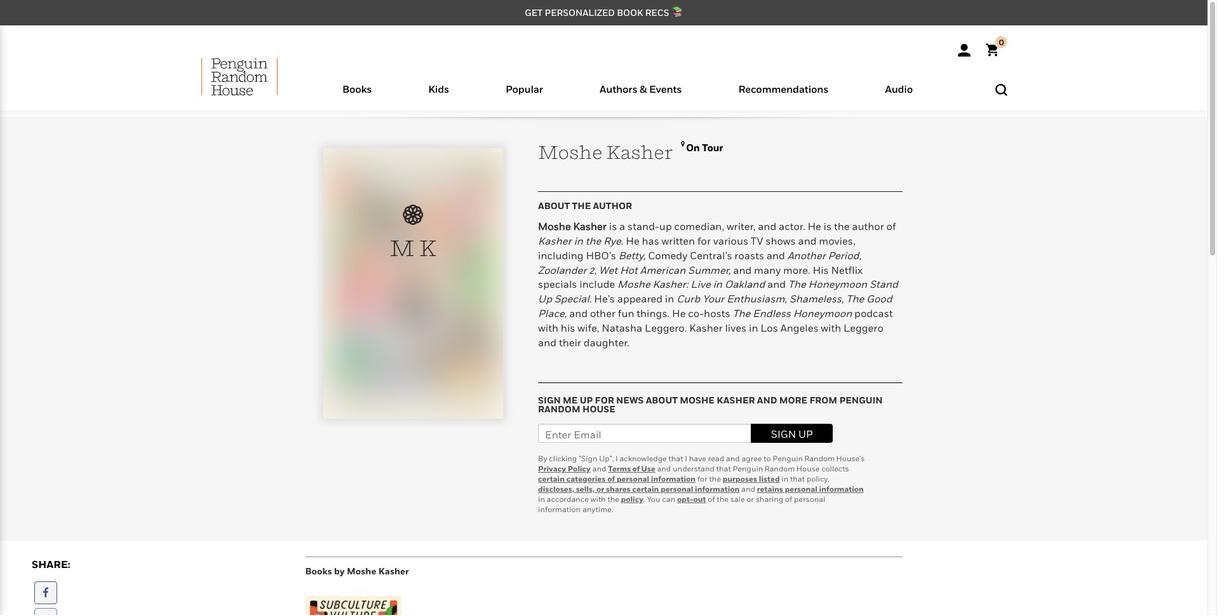 Task type: describe. For each thing, give the bounding box(es) containing it.
2,
[[589, 263, 597, 276]]

about
[[646, 394, 678, 405]]

get personalized book recs 📚
[[525, 7, 683, 18]]

podcast
[[855, 307, 893, 320]]

listed
[[759, 474, 780, 483]]

information up out
[[695, 484, 740, 494]]

other
[[590, 307, 616, 320]]

the right about
[[572, 200, 591, 211]]

recommendations
[[739, 83, 829, 95]]

by
[[538, 454, 548, 463]]

get
[[525, 7, 543, 18]]

accordance
[[547, 494, 589, 504]]

for inside sign me up for news about moshe kasher and more from penguin random house
[[595, 394, 614, 405]]

up",
[[600, 454, 614, 463]]

penguin
[[840, 394, 883, 405]]

in inside podcast with his wife, natasha leggero. kasher lives in los angeles with leggero and their daughter.
[[749, 322, 759, 334]]

leggero.
[[645, 322, 687, 334]]

another
[[788, 249, 826, 262]]

0 horizontal spatial with
[[538, 322, 559, 334]]

authors & events link
[[600, 83, 682, 111]]

moshe kasher
[[538, 141, 673, 163]]

kids
[[429, 83, 449, 95]]

summer,
[[688, 263, 731, 276]]

2 is from the left
[[824, 220, 832, 233]]

lives
[[725, 322, 747, 334]]

stand-
[[628, 220, 660, 233]]

1 vertical spatial honeymoon
[[794, 307, 853, 320]]

discloses,
[[538, 484, 575, 494]]

information inside the of the sale or sharing of personal information anytime.
[[538, 504, 581, 514]]

a
[[620, 220, 626, 233]]

opt-out link
[[678, 494, 706, 504]]

sale
[[731, 494, 745, 504]]

policy,
[[807, 474, 830, 483]]

up inside moshe kasher is a stand-up comedian, writer, and actor. he is the author of kasher in the rye
[[660, 220, 672, 233]]

random
[[538, 403, 581, 414]]

the down shares
[[608, 494, 620, 504]]

has
[[642, 234, 660, 247]]

fun
[[618, 307, 635, 320]]

kasher down about the author
[[574, 220, 607, 233]]

shopping cart image
[[986, 36, 1008, 57]]

specials
[[538, 278, 577, 291]]

comedy
[[648, 249, 688, 262]]

recommendations button
[[710, 80, 857, 111]]

collects
[[822, 464, 850, 473]]

in down penguin random house
[[782, 474, 789, 483]]

in down kasher:
[[665, 293, 675, 305]]

betty, comedy central's roasts and
[[619, 249, 788, 262]]

can
[[663, 494, 676, 504]]

personal up can
[[661, 484, 694, 494]]

the honeymoon stand up special
[[538, 278, 899, 305]]

moshe for moshe kasher: live in oakland and
[[618, 278, 651, 291]]

sells,
[[576, 484, 595, 494]]

and down shows
[[767, 249, 786, 262]]

me
[[563, 394, 578, 405]]

movies,
[[819, 234, 856, 247]]

or inside the of the sale or sharing of personal information anytime.
[[747, 494, 754, 504]]

"sign
[[579, 454, 598, 463]]

facebook image
[[43, 588, 49, 599]]

moshe inside sign me up for news about moshe kasher and more from penguin random house
[[680, 394, 715, 405]]

and inside podcast with his wife, natasha leggero. kasher lives in los angeles with leggero and their daughter.
[[538, 336, 557, 349]]

popular button
[[478, 80, 572, 111]]

leggero
[[844, 322, 884, 334]]

you
[[647, 494, 661, 504]]

author
[[593, 200, 632, 211]]

search image
[[996, 84, 1008, 96]]

kasher:
[[653, 278, 689, 291]]

. he's appeared in
[[590, 293, 677, 305]]

wife,
[[578, 322, 600, 334]]

up inside button
[[799, 427, 813, 440]]

popular
[[506, 83, 543, 95]]

personal down terms of use
[[617, 474, 650, 483]]

information down collects
[[820, 484, 864, 494]]

books for books by moshe kasher
[[305, 565, 332, 576]]

moshe for moshe kasher
[[538, 141, 603, 163]]

privacy
[[538, 464, 566, 473]]

and inside sign me up for news about moshe kasher and more from penguin random house
[[757, 394, 778, 405]]

agree
[[742, 454, 762, 463]]

special
[[555, 293, 590, 305]]

natasha
[[602, 322, 643, 334]]

american
[[640, 263, 686, 276]]

he inside moshe kasher is a stand-up comedian, writer, and actor. he is the author of kasher in the rye
[[808, 220, 822, 233]]

your
[[703, 293, 725, 305]]

book
[[617, 7, 643, 18]]

. inside by clicking "sign up", i acknowledge that i have read and agree to penguin random house's privacy policy and terms of use and understand that penguin random house collects certain categories of personal information for the purposes listed in that policy, discloses, sells, or shares certain personal information and retains personal information in accordance with the policy . you can opt-out
[[644, 494, 646, 504]]

penguin random house's
[[773, 454, 865, 463]]

authors & events button
[[572, 80, 710, 111]]

with inside by clicking "sign up", i acknowledge that i have read and agree to penguin random house's privacy policy and terms of use and understand that penguin random house collects certain categories of personal information for the purposes listed in that policy, discloses, sells, or shares certain personal information and retains personal information in accordance with the policy . you can opt-out
[[591, 494, 606, 504]]

shows
[[766, 234, 796, 247]]

rye
[[604, 234, 621, 247]]

include
[[580, 278, 615, 291]]

podcast with his wife, natasha leggero. kasher lives in los angeles with leggero and their daughter.
[[538, 307, 893, 349]]

opt-
[[678, 494, 694, 504]]

in inside moshe kasher is a stand-up comedian, writer, and actor. he is the author of kasher in the rye
[[574, 234, 583, 247]]

and up oakland
[[734, 263, 752, 276]]

. for he's
[[590, 293, 592, 305]]

kasher inside sign me up for news about moshe kasher and more from penguin random house
[[717, 394, 755, 405]]

terms of use
[[608, 464, 656, 473]]

0 vertical spatial certain
[[538, 474, 565, 483]]

recommendations link
[[739, 83, 829, 111]]

authors & events
[[600, 83, 682, 95]]

of the sale or sharing of personal information anytime.
[[538, 494, 826, 514]]

honeymoon inside the honeymoon stand up special
[[809, 278, 868, 291]]

and down special
[[570, 307, 588, 320]]

2 vertical spatial that
[[791, 474, 805, 483]]

acknowledge
[[620, 454, 667, 463]]

the down 'read'
[[710, 474, 721, 483]]

sign me up for news about moshe kasher and more from penguin random house
[[538, 394, 883, 414]]

get personalized book recs 📚 link
[[525, 7, 683, 18]]

for inside by clicking "sign up", i acknowledge that i have read and agree to penguin random house's privacy policy and terms of use and understand that penguin random house collects certain categories of personal information for the purposes listed in that policy, discloses, sells, or shares certain personal information and retains personal information in accordance with the policy . you can opt-out
[[698, 474, 708, 483]]

books button
[[314, 80, 400, 111]]

📚
[[672, 7, 683, 18]]

he's
[[594, 293, 615, 305]]

sign in image
[[958, 44, 971, 57]]

shares
[[606, 484, 631, 494]]

. for he
[[621, 234, 624, 247]]

of inside by clicking "sign up", i acknowledge that i have read and agree to penguin random house's privacy policy and terms of use and understand that penguin random house collects certain categories of personal information for the purposes listed in that policy, discloses, sells, or shares certain personal information and retains personal information in accordance with the policy . you can opt-out
[[608, 474, 615, 483]]

penguin random house
[[733, 464, 820, 473]]

retains
[[757, 484, 784, 494]]

sign up
[[771, 427, 813, 440]]

curb
[[677, 293, 701, 305]]

policy link
[[621, 494, 644, 504]]

more.
[[784, 263, 811, 276]]

policy
[[621, 494, 644, 504]]

and down purposes listed link
[[742, 484, 756, 494]]



Task type: locate. For each thing, give the bounding box(es) containing it.
for up betty, comedy central's roasts and
[[698, 234, 711, 247]]

main navigation element
[[170, 58, 1038, 111]]

by
[[334, 565, 345, 576]]

enthusiasm,
[[727, 293, 787, 305]]

various
[[714, 234, 749, 247]]

m
[[390, 235, 415, 261]]

curb your enthusiasm, shameless, the good place,
[[538, 293, 893, 320]]

and inside moshe kasher is a stand-up comedian, writer, and actor. he is the author of kasher in the rye
[[758, 220, 777, 233]]

2 vertical spatial up
[[799, 427, 813, 440]]

. left he's
[[590, 293, 592, 305]]

kasher inside podcast with his wife, natasha leggero. kasher lives in los angeles with leggero and their daughter.
[[690, 322, 723, 334]]

the left sale on the bottom right of page
[[717, 494, 729, 504]]

up
[[538, 293, 552, 305]]

kasher up 'including'
[[538, 234, 572, 247]]

is up movies,
[[824, 220, 832, 233]]

the up hbo's
[[586, 234, 601, 247]]

0 vertical spatial for
[[698, 234, 711, 247]]

kasher left the more
[[717, 394, 755, 405]]

personal inside the of the sale or sharing of personal information anytime.
[[794, 494, 826, 504]]

0 horizontal spatial or
[[597, 484, 605, 494]]

information up can
[[651, 474, 696, 483]]

retains personal information link
[[757, 484, 864, 494]]

share:
[[32, 558, 70, 570]]

1 horizontal spatial is
[[824, 220, 832, 233]]

m k
[[390, 235, 437, 261]]

0 horizontal spatial is
[[609, 220, 617, 233]]

audio button
[[857, 80, 942, 111]]

for left news at the bottom right of page
[[595, 394, 614, 405]]

honeymoon
[[809, 278, 868, 291], [794, 307, 853, 320]]

2 vertical spatial for
[[698, 474, 708, 483]]

1 horizontal spatial books
[[343, 83, 372, 95]]

0 vertical spatial that
[[669, 454, 684, 463]]

up inside sign me up for news about moshe kasher and more from penguin random house
[[580, 394, 593, 405]]

penguin random house image
[[201, 58, 277, 96]]

information down accordance
[[538, 504, 581, 514]]

2 horizontal spatial up
[[799, 427, 813, 440]]

certain categories of personal information link
[[538, 474, 696, 483]]

read
[[708, 454, 725, 463]]

of right author on the top right
[[887, 220, 897, 233]]

with down place,
[[538, 322, 559, 334]]

angeles
[[781, 322, 819, 334]]

1 horizontal spatial he
[[672, 307, 686, 320]]

or inside by clicking "sign up", i acknowledge that i have read and agree to penguin random house's privacy policy and terms of use and understand that penguin random house collects certain categories of personal information for the purposes listed in that policy, discloses, sells, or shares certain personal information and retains personal information in accordance with the policy . you can opt-out
[[597, 484, 605, 494]]

0 vertical spatial .
[[621, 234, 624, 247]]

up up written
[[660, 220, 672, 233]]

0 horizontal spatial he
[[626, 234, 640, 247]]

&
[[640, 83, 647, 95]]

1 vertical spatial for
[[595, 394, 614, 405]]

understand
[[673, 464, 715, 473]]

0 vertical spatial he
[[808, 220, 822, 233]]

kasher left the on
[[606, 141, 673, 163]]

1 horizontal spatial with
[[591, 494, 606, 504]]

out
[[694, 494, 706, 504]]

in left 'los'
[[749, 322, 759, 334]]

in up your
[[713, 278, 723, 291]]

kasher right 'by'
[[379, 565, 409, 576]]

kasher down and other fun things. he co-hosts the endless honeymoon
[[690, 322, 723, 334]]

sharing
[[756, 494, 784, 504]]

his netflix specials include
[[538, 263, 863, 291]]

personal down retains personal information link at the bottom right of page
[[794, 494, 826, 504]]

for
[[698, 234, 711, 247], [595, 394, 614, 405], [698, 474, 708, 483]]

personal
[[617, 474, 650, 483], [661, 484, 694, 494], [785, 484, 818, 494], [794, 494, 826, 504]]

2 vertical spatial the
[[733, 307, 751, 320]]

certain
[[538, 474, 565, 483], [633, 484, 659, 494]]

0 horizontal spatial up
[[580, 394, 593, 405]]

tour
[[702, 142, 724, 153]]

sign left me on the bottom of page
[[538, 394, 561, 405]]

and down acknowledge
[[657, 464, 671, 473]]

or right 'sells,'
[[597, 484, 605, 494]]

0 vertical spatial books
[[343, 83, 372, 95]]

and up another
[[799, 234, 817, 247]]

and down up",
[[593, 464, 607, 473]]

2 horizontal spatial that
[[791, 474, 805, 483]]

the inside the of the sale or sharing of personal information anytime.
[[717, 494, 729, 504]]

certain down privacy at the left of page
[[538, 474, 565, 483]]

moshe up the . he's appeared in
[[618, 278, 651, 291]]

another period, zoolander 2, wet hot american summer,
[[538, 249, 862, 276]]

with right angeles
[[821, 322, 842, 334]]

1 horizontal spatial or
[[747, 494, 754, 504]]

anytime.
[[583, 504, 614, 514]]

0 vertical spatial the
[[789, 278, 806, 291]]

up up penguin random house's
[[799, 427, 813, 440]]

1 vertical spatial certain
[[633, 484, 659, 494]]

the up podcast
[[847, 293, 865, 305]]

moshe inside moshe kasher is a stand-up comedian, writer, and actor. he is the author of kasher in the rye
[[538, 220, 571, 233]]

1 horizontal spatial up
[[660, 220, 672, 233]]

and left their
[[538, 336, 557, 349]]

sign inside button
[[771, 427, 797, 440]]

1 horizontal spatial .
[[621, 234, 624, 247]]

2 vertical spatial .
[[644, 494, 646, 504]]

of
[[887, 220, 897, 233], [608, 474, 615, 483], [708, 494, 715, 504], [786, 494, 793, 504]]

tv
[[751, 234, 764, 247]]

purposes
[[723, 474, 758, 483]]

1 horizontal spatial the
[[789, 278, 806, 291]]

1 vertical spatial or
[[747, 494, 754, 504]]

books inside dropdown button
[[343, 83, 372, 95]]

in up 'including'
[[574, 234, 583, 247]]

books by moshe kasher
[[305, 565, 409, 576]]

written
[[662, 234, 695, 247]]

betty,
[[619, 249, 646, 262]]

up right me on the bottom of page
[[580, 394, 593, 405]]

in down discloses,
[[538, 494, 545, 504]]

personal down policy,
[[785, 484, 818, 494]]

1 vertical spatial he
[[626, 234, 640, 247]]

sign inside sign me up for news about moshe kasher and more from penguin random house
[[538, 394, 561, 405]]

1 vertical spatial sign
[[771, 427, 797, 440]]

that up understand
[[669, 454, 684, 463]]

the up movies,
[[834, 220, 850, 233]]

and left the more
[[757, 394, 778, 405]]

on tour link
[[687, 142, 724, 153]]

i left 'have' in the bottom of the page
[[685, 454, 688, 463]]

kids link
[[429, 83, 449, 111]]

and inside . he has written for various tv shows and movies, including hbo's
[[799, 234, 817, 247]]

for inside . he has written for various tv shows and movies, including hbo's
[[698, 234, 711, 247]]

0 horizontal spatial sign
[[538, 394, 561, 405]]

moshe down about
[[538, 220, 571, 233]]

he right actor.
[[808, 220, 822, 233]]

0 horizontal spatial certain
[[538, 474, 565, 483]]

moshe kasher is a stand-up comedian, writer, and actor. he is the author of kasher in the rye
[[538, 220, 897, 247]]

central's
[[690, 249, 733, 262]]

appeared
[[618, 293, 663, 305]]

sign up button
[[751, 424, 833, 443]]

0 vertical spatial or
[[597, 484, 605, 494]]

1 horizontal spatial that
[[717, 464, 731, 473]]

up
[[660, 220, 672, 233], [580, 394, 593, 405], [799, 427, 813, 440]]

1 is from the left
[[609, 220, 617, 233]]

and up the tv
[[758, 220, 777, 233]]

or right sale on the bottom right of page
[[747, 494, 754, 504]]

0 vertical spatial sign
[[538, 394, 561, 405]]

. inside . he has written for various tv shows and movies, including hbo's
[[621, 234, 624, 247]]

he inside . he has written for various tv shows and movies, including hbo's
[[626, 234, 640, 247]]

. down a
[[621, 234, 624, 247]]

1 vertical spatial up
[[580, 394, 593, 405]]

things.
[[637, 307, 670, 320]]

honeymoon down netflix
[[809, 278, 868, 291]]

i right up",
[[616, 454, 618, 463]]

0 horizontal spatial i
[[616, 454, 618, 463]]

moshe for moshe kasher is a stand-up comedian, writer, and actor. he is the author of kasher in the rye
[[538, 220, 571, 233]]

is left a
[[609, 220, 617, 233]]

terms of use link
[[608, 464, 656, 473]]

moshe right 'about'
[[680, 394, 715, 405]]

his
[[813, 263, 829, 276]]

on
[[687, 142, 700, 153]]

1 horizontal spatial certain
[[633, 484, 659, 494]]

he left co- on the right of page
[[672, 307, 686, 320]]

more
[[780, 394, 808, 405]]

moshe up about the author
[[538, 141, 603, 163]]

0 horizontal spatial .
[[590, 293, 592, 305]]

house
[[583, 403, 616, 414]]

that up retains personal information link at the bottom right of page
[[791, 474, 805, 483]]

the inside the honeymoon stand up special
[[789, 278, 806, 291]]

from
[[810, 394, 838, 405]]

roasts
[[735, 249, 765, 262]]

sign for sign up
[[771, 427, 797, 440]]

certain up you
[[633, 484, 659, 494]]

wet
[[599, 263, 618, 276]]

his
[[561, 322, 576, 334]]

moshe right 'by'
[[347, 565, 377, 576]]

0 horizontal spatial books
[[305, 565, 332, 576]]

of inside moshe kasher is a stand-up comedian, writer, and actor. he is the author of kasher in the rye
[[887, 220, 897, 233]]

co-
[[689, 307, 704, 320]]

books for books
[[343, 83, 372, 95]]

1 vertical spatial .
[[590, 293, 592, 305]]

the up lives
[[733, 307, 751, 320]]

and down and many more.
[[768, 278, 786, 291]]

1 i from the left
[[616, 454, 618, 463]]

2 horizontal spatial .
[[644, 494, 646, 504]]

2 i from the left
[[685, 454, 688, 463]]

honeymoon down shameless,
[[794, 307, 853, 320]]

policy
[[568, 464, 591, 473]]

about the author
[[538, 200, 632, 211]]

daughter.
[[584, 336, 630, 349]]

kasher
[[606, 141, 673, 163], [574, 220, 607, 233], [538, 234, 572, 247], [690, 322, 723, 334], [717, 394, 755, 405], [379, 565, 409, 576]]

Enter Email email field
[[538, 424, 752, 443]]

1 horizontal spatial i
[[685, 454, 688, 463]]

1 vertical spatial the
[[847, 293, 865, 305]]

of right sharing
[[786, 494, 793, 504]]

their
[[559, 336, 582, 349]]

. left you
[[644, 494, 646, 504]]

2 horizontal spatial he
[[808, 220, 822, 233]]

discloses, sells, or shares certain personal information link
[[538, 484, 740, 494]]

1 vertical spatial that
[[717, 464, 731, 473]]

with up anytime.
[[591, 494, 606, 504]]

for down understand
[[698, 474, 708, 483]]

netflix
[[832, 263, 863, 276]]

and right 'read'
[[726, 454, 740, 463]]

0 horizontal spatial that
[[669, 454, 684, 463]]

0 vertical spatial up
[[660, 220, 672, 233]]

. he has written for various tv shows and movies, including hbo's
[[538, 234, 856, 262]]

of up shares
[[608, 474, 615, 483]]

sign down the more
[[771, 427, 797, 440]]

the down more.
[[789, 278, 806, 291]]

1 vertical spatial books
[[305, 565, 332, 576]]

hot
[[620, 263, 638, 276]]

many
[[754, 263, 781, 276]]

period,
[[828, 249, 862, 262]]

0 horizontal spatial the
[[733, 307, 751, 320]]

sign for sign me up for news about moshe kasher and more from penguin random house
[[538, 394, 561, 405]]

sign
[[538, 394, 561, 405], [771, 427, 797, 440]]

2 horizontal spatial with
[[821, 322, 842, 334]]

0 vertical spatial honeymoon
[[809, 278, 868, 291]]

1 horizontal spatial sign
[[771, 427, 797, 440]]

the inside curb your enthusiasm, shameless, the good place,
[[847, 293, 865, 305]]

he up 'betty,'
[[626, 234, 640, 247]]

of right out
[[708, 494, 715, 504]]

2 vertical spatial he
[[672, 307, 686, 320]]

2 horizontal spatial the
[[847, 293, 865, 305]]

that down 'read'
[[717, 464, 731, 473]]

including
[[538, 249, 584, 262]]



Task type: vqa. For each thing, say whether or not it's contained in the screenshot.
Your on the top
yes



